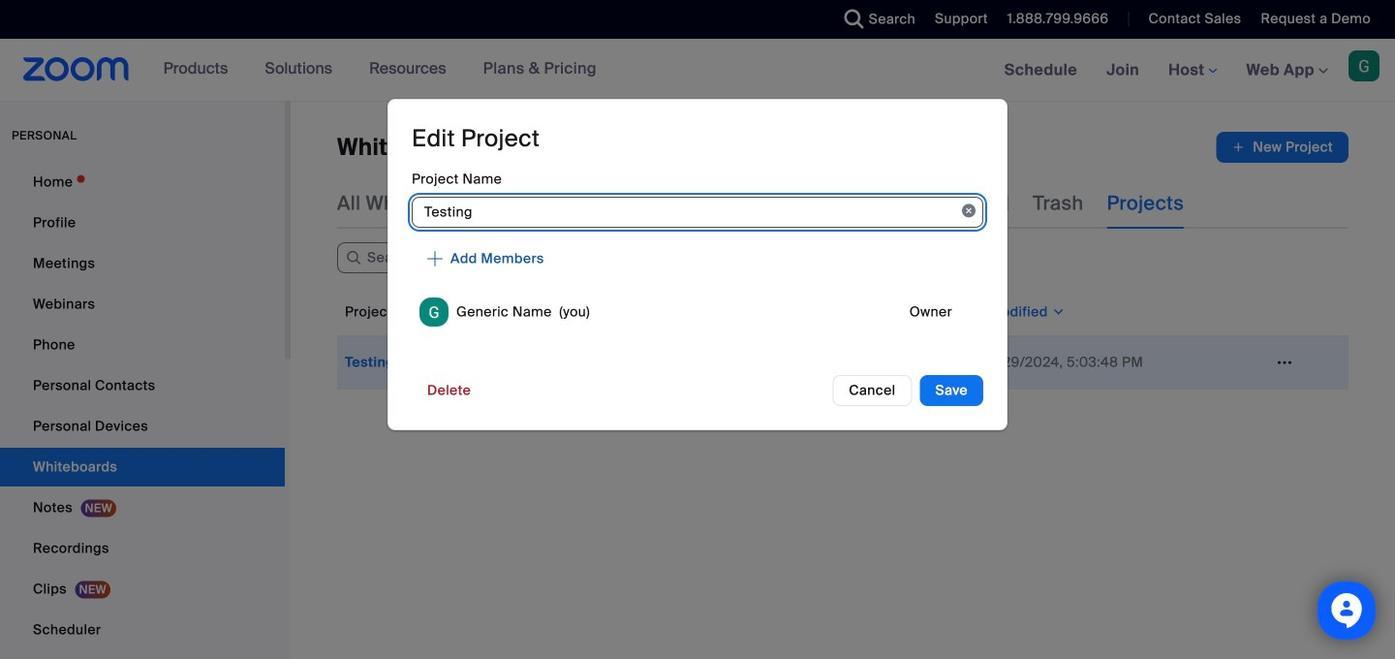 Task type: describe. For each thing, give the bounding box(es) containing it.
add image
[[1232, 138, 1246, 157]]

meetings navigation
[[990, 39, 1396, 102]]

Search text field
[[337, 242, 570, 273]]

edit project image
[[1270, 354, 1301, 371]]



Task type: vqa. For each thing, say whether or not it's contained in the screenshot.
Generic Name Owner element
yes



Task type: locate. For each thing, give the bounding box(es) containing it.
generic name owner element
[[412, 290, 984, 334]]

e.g. Happy Crew text field
[[412, 197, 984, 228]]

product information navigation
[[149, 39, 612, 101]]

heading
[[412, 124, 540, 154]]

personal menu menu
[[0, 163, 285, 659]]

tabs of all whiteboard page tab list
[[337, 178, 1185, 229]]

arrow down image
[[436, 301, 454, 324]]

application
[[337, 289, 1349, 390]]

banner
[[0, 39, 1396, 102]]

dialog
[[388, 99, 1008, 430]]

generic name avatar image
[[420, 298, 449, 327]]



